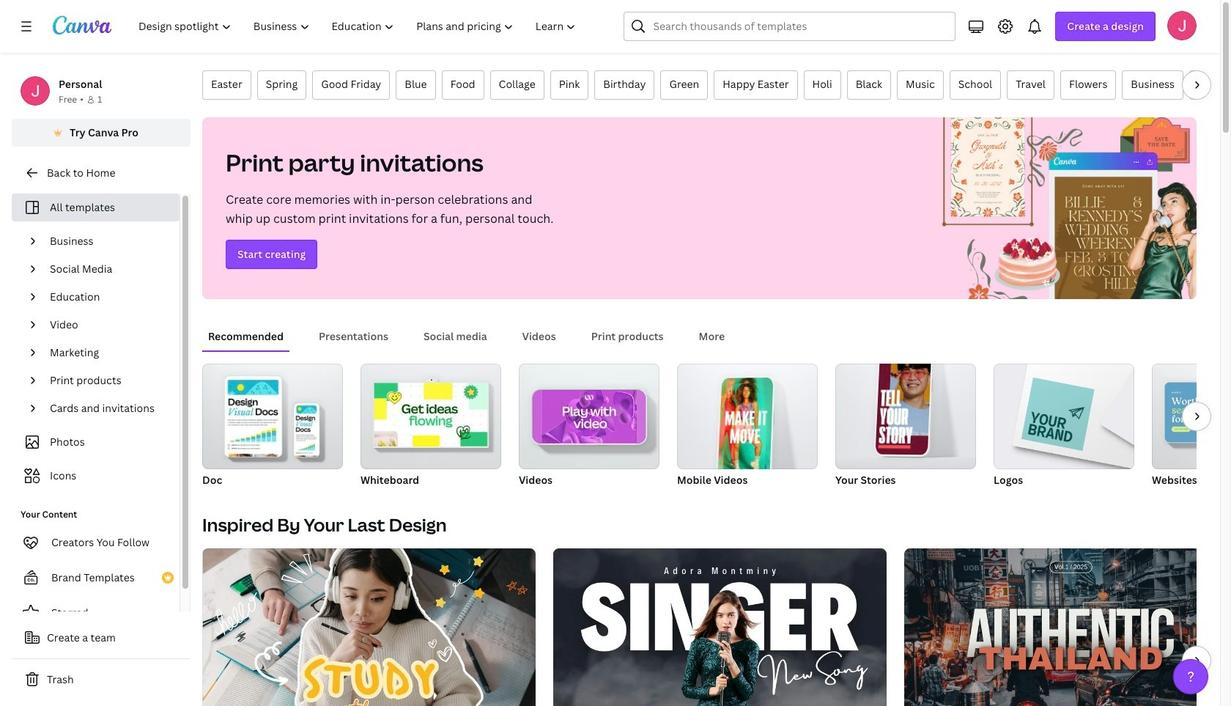 Task type: vqa. For each thing, say whether or not it's contained in the screenshot.
use
no



Task type: locate. For each thing, give the bounding box(es) containing it.
whiteboard image
[[361, 364, 502, 469], [374, 383, 488, 447]]

mobile video image
[[678, 364, 818, 469], [718, 378, 774, 478]]

your story image
[[876, 355, 932, 455], [836, 364, 977, 469]]

logo image
[[994, 364, 1135, 469], [1022, 377, 1095, 451]]

doc image
[[202, 364, 343, 469], [202, 364, 343, 469]]

dark modern elegant singer new song youtube thumbnail image
[[554, 548, 887, 706]]

dark grey minimalist photo travel youtube thumbnail image
[[905, 548, 1232, 706]]

video image
[[519, 364, 660, 469], [542, 390, 637, 444]]

None search field
[[624, 12, 956, 41]]

website image
[[1153, 364, 1232, 469], [1153, 364, 1232, 469]]



Task type: describe. For each thing, give the bounding box(es) containing it.
print party invitations image
[[925, 117, 1197, 299]]

james peterson image
[[1168, 11, 1197, 40]]

top level navigation element
[[129, 12, 589, 41]]

Search search field
[[654, 12, 947, 40]]

yellow modern study with me youtube thumbnail image
[[202, 548, 536, 706]]



